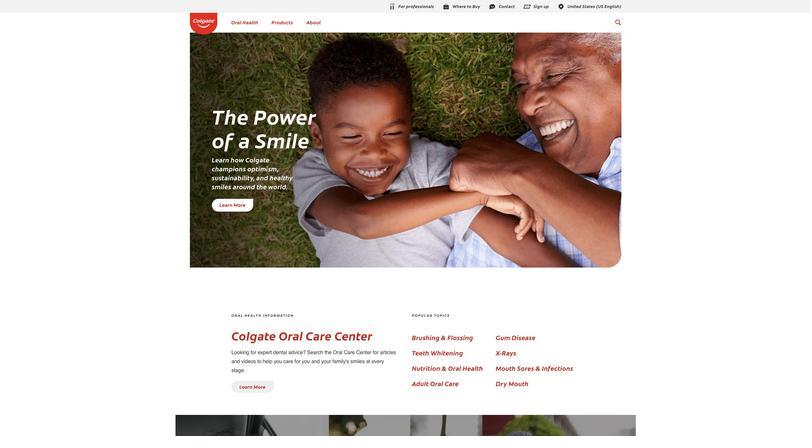 Task type: locate. For each thing, give the bounding box(es) containing it.
products button
[[272, 19, 293, 26]]

for professionals icon image
[[389, 3, 396, 11]]

0 vertical spatial learn
[[212, 156, 229, 164]]

and up stage.
[[232, 359, 240, 365]]

learn more down around at the top
[[220, 202, 246, 208]]

sign up icon image
[[524, 3, 532, 10]]

learn more link down stage.
[[240, 384, 266, 390]]

more inside button
[[254, 384, 266, 390]]

1 vertical spatial the
[[325, 350, 332, 356]]

the up your
[[325, 350, 332, 356]]

stage.
[[232, 368, 245, 374]]

0 horizontal spatial care
[[306, 328, 332, 344]]

and down search
[[312, 359, 320, 365]]

learn inside button
[[240, 384, 253, 390]]

search
[[307, 350, 323, 356]]

oral health information
[[232, 313, 294, 318]]

more
[[234, 202, 246, 208], [254, 384, 266, 390]]

health inside nutrition & oral health link
[[463, 364, 484, 373]]

care inside looking for expert dental advice? search the oral care center for articles and videos to help you care for you and your family's smiles at every stage.
[[344, 350, 355, 356]]

1 horizontal spatial health
[[463, 364, 484, 373]]

0 vertical spatial care
[[306, 328, 332, 344]]

learn more
[[220, 202, 246, 208], [240, 384, 266, 390]]

1 horizontal spatial care
[[344, 350, 355, 356]]

of
[[212, 125, 234, 154]]

adult oral care
[[412, 380, 459, 388]]

colgate up optimism, at the top
[[246, 156, 270, 164]]

care up search
[[306, 328, 332, 344]]

mouth sores & infections link
[[496, 364, 580, 373]]

looking
[[232, 350, 249, 356]]

0 vertical spatial smiles
[[212, 182, 231, 191]]

and down optimism, at the top
[[257, 173, 268, 182]]

smiles
[[212, 182, 231, 191], [351, 359, 365, 365]]

you
[[274, 359, 282, 365], [302, 359, 310, 365]]

1 horizontal spatial the
[[325, 350, 332, 356]]

for down advice?
[[295, 359, 301, 365]]

to
[[258, 359, 262, 365]]

& for nutrition
[[442, 364, 447, 373]]

nutrition & oral health link
[[412, 364, 496, 373]]

care down nutrition & oral health link
[[445, 380, 459, 388]]

learn for topmost learn more link
[[220, 202, 233, 208]]

for
[[251, 350, 257, 356], [373, 350, 379, 356], [295, 359, 301, 365]]

colgate oral care center
[[232, 328, 373, 344]]

0 horizontal spatial more
[[234, 202, 246, 208]]

care up family's
[[344, 350, 355, 356]]

dry mouth
[[496, 380, 529, 388]]

&
[[442, 333, 446, 342], [442, 364, 447, 373], [536, 364, 541, 373]]

oral health button
[[232, 19, 258, 26]]

2 vertical spatial learn
[[240, 384, 253, 390]]

the left world.
[[257, 182, 267, 191]]

videos
[[242, 359, 256, 365]]

mouth down x-rays
[[496, 364, 516, 373]]

brushing & flossing
[[412, 333, 474, 342]]

learn
[[212, 156, 229, 164], [220, 202, 233, 208], [240, 384, 253, 390]]

learn more link down around at the top
[[212, 199, 254, 212]]

1 horizontal spatial you
[[302, 359, 310, 365]]

1 vertical spatial more
[[254, 384, 266, 390]]

smiles down sustainability,
[[212, 182, 231, 191]]

sores
[[518, 364, 535, 373]]

1 you from the left
[[274, 359, 282, 365]]

health
[[245, 313, 262, 318]]

looking for expert dental advice? search the oral care center for articles and videos to help you care for you and your family's smiles at every stage.
[[232, 350, 396, 374]]

colgate down health
[[232, 328, 276, 344]]

the
[[257, 182, 267, 191], [325, 350, 332, 356]]

2 vertical spatial care
[[445, 380, 459, 388]]

care
[[306, 328, 332, 344], [344, 350, 355, 356], [445, 380, 459, 388]]

about button
[[307, 19, 321, 26]]

champions
[[212, 164, 246, 173]]

health
[[243, 19, 258, 26], [463, 364, 484, 373]]

you down advice?
[[302, 359, 310, 365]]

dry mouth link
[[496, 380, 580, 389]]

learn more down stage.
[[240, 384, 266, 390]]

0 horizontal spatial for
[[251, 350, 257, 356]]

0 vertical spatial colgate
[[246, 156, 270, 164]]

nutrition & oral health
[[412, 364, 484, 373]]

popular
[[412, 313, 433, 318]]

expert
[[258, 350, 272, 356]]

flossing
[[448, 333, 474, 342]]

center up family's
[[335, 328, 373, 344]]

smiles left at
[[351, 359, 365, 365]]

adult
[[412, 380, 429, 388]]

the power of a smile learn how colgate champions optimism, sustainability, and healthy smiles around the world.
[[212, 102, 316, 191]]

at
[[366, 359, 371, 365]]

1 horizontal spatial more
[[254, 384, 266, 390]]

oral
[[232, 19, 242, 26], [279, 328, 303, 344], [333, 350, 343, 356], [449, 364, 462, 373], [431, 380, 444, 388]]

and inside "the power of a smile learn how colgate champions optimism, sustainability, and healthy smiles around the world."
[[257, 173, 268, 182]]

None search field
[[615, 16, 622, 29]]

more down around at the top
[[234, 202, 246, 208]]

colgate
[[246, 156, 270, 164], [232, 328, 276, 344]]

1 vertical spatial center
[[357, 350, 372, 356]]

topics
[[434, 313, 450, 318]]

gum disease
[[496, 333, 536, 342]]

1 vertical spatial learn more
[[240, 384, 266, 390]]

2 horizontal spatial care
[[445, 380, 459, 388]]

0 vertical spatial health
[[243, 19, 258, 26]]

more down to
[[254, 384, 266, 390]]

mouth down sores
[[509, 380, 529, 388]]

learn down stage.
[[240, 384, 253, 390]]

you down dental
[[274, 359, 282, 365]]

1 vertical spatial learn more link
[[240, 384, 266, 390]]

learn up champions
[[212, 156, 229, 164]]

0 horizontal spatial the
[[257, 182, 267, 191]]

& for brushing
[[442, 333, 446, 342]]

mouth sores & infections
[[496, 364, 574, 373]]

1 horizontal spatial and
[[257, 173, 268, 182]]

1 vertical spatial smiles
[[351, 359, 365, 365]]

learn inside "the power of a smile learn how colgate champions optimism, sustainability, and healthy smiles around the world."
[[212, 156, 229, 164]]

0 horizontal spatial smiles
[[212, 182, 231, 191]]

1 horizontal spatial smiles
[[351, 359, 365, 365]]

0 horizontal spatial you
[[274, 359, 282, 365]]

learn down sustainability,
[[220, 202, 233, 208]]

location icon image
[[558, 3, 566, 10]]

center up at
[[357, 350, 372, 356]]

smiles inside "the power of a smile learn how colgate champions optimism, sustainability, and healthy smiles around the world."
[[212, 182, 231, 191]]

0 vertical spatial learn more
[[220, 202, 246, 208]]

about
[[307, 19, 321, 26]]

brushing & flossing link
[[412, 333, 496, 342]]

1 vertical spatial learn
[[220, 202, 233, 208]]

for up every
[[373, 350, 379, 356]]

& down whitening
[[442, 364, 447, 373]]

mouth
[[496, 364, 516, 373], [509, 380, 529, 388]]

sustainability,
[[212, 173, 255, 182]]

& up whitening
[[442, 333, 446, 342]]

x-rays
[[496, 349, 517, 357]]

1 vertical spatial care
[[344, 350, 355, 356]]

for up videos
[[251, 350, 257, 356]]

learn more button
[[232, 381, 274, 393]]

care for adult
[[445, 380, 459, 388]]

and
[[257, 173, 268, 182], [232, 359, 240, 365], [312, 359, 320, 365]]

1 vertical spatial health
[[463, 364, 484, 373]]

learn more link
[[212, 199, 254, 212], [240, 384, 266, 390]]

0 horizontal spatial health
[[243, 19, 258, 26]]

0 vertical spatial the
[[257, 182, 267, 191]]

the power of a smile image
[[190, 33, 622, 268]]

teeth whitening
[[412, 349, 464, 357]]

colgate® logo image
[[190, 13, 217, 34]]

center
[[335, 328, 373, 344], [357, 350, 372, 356]]



Task type: describe. For each thing, give the bounding box(es) containing it.
dry
[[496, 380, 508, 388]]

learn more link inside button
[[240, 384, 266, 390]]

information
[[263, 313, 294, 318]]

care for colgate
[[306, 328, 332, 344]]

oral health
[[232, 19, 258, 26]]

2 you from the left
[[302, 359, 310, 365]]

brushing
[[412, 333, 440, 342]]

popular topics
[[412, 313, 450, 318]]

around
[[233, 182, 255, 191]]

1 vertical spatial colgate
[[232, 328, 276, 344]]

2 horizontal spatial and
[[312, 359, 320, 365]]

oral
[[232, 313, 244, 318]]

power
[[254, 102, 316, 130]]

learn for learn more link in button
[[240, 384, 253, 390]]

articles
[[380, 350, 396, 356]]

1 vertical spatial mouth
[[509, 380, 529, 388]]

infections
[[543, 364, 574, 373]]

gum disease link
[[496, 333, 580, 342]]

& right sores
[[536, 364, 541, 373]]

whitening
[[431, 349, 464, 357]]

0 vertical spatial center
[[335, 328, 373, 344]]

dental
[[273, 350, 287, 356]]

center inside looking for expert dental advice? search the oral care center for articles and videos to help you care for you and your family's smiles at every stage.
[[357, 350, 372, 356]]

0 vertical spatial learn more link
[[212, 199, 254, 212]]

0 vertical spatial more
[[234, 202, 246, 208]]

oral inside looking for expert dental advice? search the oral care center for articles and videos to help you care for you and your family's smiles at every stage.
[[333, 350, 343, 356]]

your
[[322, 359, 331, 365]]

smile
[[256, 125, 310, 154]]

nutrition
[[412, 364, 441, 373]]

where to buy icon image
[[443, 3, 450, 10]]

how
[[231, 156, 244, 164]]

0 vertical spatial mouth
[[496, 364, 516, 373]]

products
[[272, 19, 293, 26]]

the inside looking for expert dental advice? search the oral care center for articles and videos to help you care for you and your family's smiles at every stage.
[[325, 350, 332, 356]]

the
[[212, 102, 249, 130]]

a
[[239, 125, 251, 154]]

family's
[[333, 359, 349, 365]]

teeth
[[412, 349, 430, 357]]

1 horizontal spatial for
[[295, 359, 301, 365]]

2 horizontal spatial for
[[373, 350, 379, 356]]

the inside "the power of a smile learn how colgate champions optimism, sustainability, and healthy smiles around the world."
[[257, 182, 267, 191]]

world.
[[269, 182, 288, 191]]

learn more inside the learn more button
[[240, 384, 266, 390]]

disease
[[512, 333, 536, 342]]

optimism,
[[248, 164, 279, 173]]

care
[[284, 359, 293, 365]]

adult oral care link
[[412, 380, 496, 389]]

0 horizontal spatial and
[[232, 359, 240, 365]]

rays
[[502, 349, 517, 357]]

gum
[[496, 333, 511, 342]]

advice?
[[289, 350, 306, 356]]

healthy
[[270, 173, 293, 182]]

every
[[372, 359, 384, 365]]

contact icon image
[[489, 3, 497, 10]]

x-rays link
[[496, 349, 580, 358]]

smiles inside looking for expert dental advice? search the oral care center for articles and videos to help you care for you and your family's smiles at every stage.
[[351, 359, 365, 365]]

teeth whitening link
[[412, 349, 496, 358]]

colgate inside "the power of a smile learn how colgate champions optimism, sustainability, and healthy smiles around the world."
[[246, 156, 270, 164]]

x-
[[496, 349, 502, 357]]

help
[[263, 359, 273, 365]]



Task type: vqa. For each thing, say whether or not it's contained in the screenshot.
Contact
no



